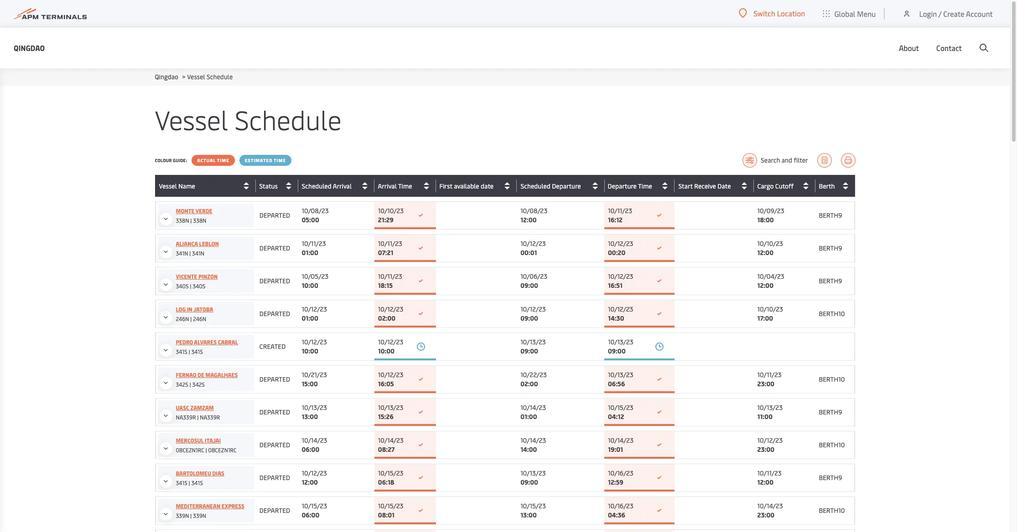 Task type: vqa. For each thing, say whether or not it's contained in the screenshot.
00:01
yes



Task type: describe. For each thing, give the bounding box(es) containing it.
departed for 10/14/23 06:00
[[259, 441, 290, 450]]

10/14/23 14:00
[[521, 437, 546, 454]]

10/04/23 12:00
[[758, 272, 785, 290]]

2 246n from the left
[[193, 316, 206, 323]]

menu
[[857, 8, 876, 18]]

07:21
[[378, 249, 393, 257]]

berth10 for 10/14/23
[[819, 507, 845, 516]]

berth9 for 10/04/23
[[819, 277, 842, 286]]

contact button
[[937, 27, 962, 68]]

14:30
[[608, 314, 624, 323]]

alianca
[[176, 240, 198, 248]]

search and filter button
[[743, 153, 808, 168]]

departed for 10/15/23 06:00
[[259, 507, 290, 516]]

in
[[187, 306, 192, 313]]

09:00 for 10/12/23 14:30
[[521, 314, 538, 323]]

vicente
[[176, 273, 197, 281]]

10/13/23 down 14:00
[[521, 469, 546, 478]]

14:00
[[521, 446, 537, 454]]

10/11/23 for 07:21
[[378, 240, 402, 248]]

berth10 for 10/12/23
[[819, 441, 845, 450]]

dias
[[212, 470, 224, 478]]

10/15/23 08:01
[[378, 502, 404, 520]]

10/12/23 12:00
[[302, 469, 327, 487]]

10/15/23 06:18
[[378, 469, 404, 487]]

login / create account
[[919, 8, 993, 18]]

created
[[259, 343, 286, 351]]

1 342s from the left
[[176, 381, 188, 389]]

10/05/23
[[302, 272, 329, 281]]

departed for 10/12/23 12:00
[[259, 474, 290, 483]]

10/15/23 for 06:00
[[302, 502, 327, 511]]

berth10 for 10/11/23
[[819, 375, 845, 384]]

login / create account link
[[903, 0, 993, 27]]

10/13/23 down the 14:30 on the right bottom
[[608, 338, 634, 347]]

1 246n from the left
[[176, 316, 189, 323]]

| for 10/08/23 05:00
[[190, 217, 192, 224]]

10/13/23 down 15:00
[[302, 404, 327, 412]]

verde
[[196, 208, 212, 215]]

06:18
[[378, 479, 394, 487]]

10/12/23 09:00
[[521, 305, 546, 323]]

| for 10/12/23 12:00
[[189, 480, 190, 487]]

02:00 for 10/22/23 02:00
[[521, 380, 538, 389]]

13:00 for 10/15/23 13:00
[[521, 511, 537, 520]]

06:56
[[608, 380, 625, 389]]

08:27
[[378, 446, 395, 454]]

login
[[919, 8, 937, 18]]

| for 10/15/23 06:00
[[190, 513, 192, 520]]

10/11/23 12:00
[[758, 469, 782, 487]]

16:12
[[608, 216, 623, 224]]

1 340s from the left
[[176, 283, 189, 290]]

1 341n from the left
[[176, 250, 188, 257]]

1 date from the left
[[718, 182, 731, 190]]

10/14/23 08:27
[[378, 437, 404, 454]]

global menu
[[835, 8, 876, 18]]

jatoba
[[194, 306, 213, 313]]

2 date from the left
[[718, 182, 731, 190]]

10/22/23 02:00
[[521, 371, 547, 389]]

>
[[182, 73, 185, 81]]

guide:
[[173, 157, 187, 164]]

10/14/23 for 08:27
[[378, 437, 404, 445]]

berth9 for 10/11/23
[[819, 474, 842, 483]]

mercosul itajai 0bcezn1rc | 0bcezn1rc
[[176, 438, 237, 454]]

location
[[777, 8, 805, 18]]

vicente pinzon 340s | 340s
[[176, 273, 218, 290]]

1 receive from the left
[[694, 182, 716, 190]]

switch location button
[[739, 8, 805, 18]]

10/11/23 for 23:00
[[758, 371, 782, 380]]

10/13/23 up 06:56
[[608, 371, 634, 380]]

monte verde 338n | 338n
[[176, 208, 212, 224]]

10/08/23 05:00
[[302, 207, 329, 224]]

10/08/23 for 12:00
[[521, 207, 548, 215]]

10/11/23 for 01:00
[[302, 240, 326, 248]]

fernao
[[176, 372, 196, 379]]

12:00 for 10/11/23 12:00
[[758, 479, 774, 487]]

12:00 for 10/08/23 12:00
[[521, 216, 537, 224]]

04:36
[[608, 511, 625, 520]]

10/12/23 up 00:01
[[521, 240, 546, 248]]

alianca leblon 341n | 341n
[[176, 240, 219, 257]]

10/11/23 18:15
[[378, 272, 402, 290]]

10/13/23 13:00
[[302, 404, 327, 422]]

cabral
[[218, 339, 238, 346]]

1 10/12/23 10:00 from the left
[[302, 338, 327, 356]]

10/13/23 11:00
[[758, 404, 783, 422]]

01:00 for 10/14/23 01:00
[[521, 413, 537, 422]]

mercosul
[[176, 438, 204, 445]]

switch location
[[754, 8, 805, 18]]

12:00 for 10/12/23 12:00
[[302, 479, 318, 487]]

pinzon
[[199, 273, 218, 281]]

bartolomeu dias 341s | 341s
[[176, 470, 224, 487]]

10/12/23 down '10/14/23 06:00'
[[302, 469, 327, 478]]

10/12/23 01:00
[[302, 305, 327, 323]]

10/11/23 for 12:00
[[758, 469, 782, 478]]

10/13/23 15:26
[[378, 404, 403, 422]]

10/05/23 10:00
[[302, 272, 329, 290]]

departed for 10/08/23 05:00
[[259, 211, 290, 220]]

10/14/23 for 01:00
[[521, 404, 546, 412]]

10/13/23 09:00 for 10/16/23
[[521, 469, 546, 487]]

02:00 for 10/12/23 02:00
[[378, 314, 396, 323]]

estimated
[[245, 157, 272, 164]]

1 vertical spatial schedule
[[235, 101, 342, 137]]

1 0bcezn1rc from the left
[[176, 447, 204, 454]]

10/11/23 for 16:12
[[608, 207, 632, 215]]

10/14/23 19:01
[[608, 437, 634, 454]]

11:00
[[758, 413, 773, 422]]

10/09/23
[[758, 207, 785, 215]]

10/13/23 up the 15:26
[[378, 404, 403, 412]]

colour guide:
[[155, 157, 187, 164]]

10/08/23 12:00
[[521, 207, 548, 224]]

departed for 10/13/23 13:00
[[259, 408, 290, 417]]

10/22/23
[[521, 371, 547, 380]]

10/16/23 04:36
[[608, 502, 634, 520]]

23:00 for 10/11/23 23:00
[[758, 380, 775, 389]]

1 time from the left
[[398, 182, 412, 190]]

10/10/23 for 21:29
[[378, 207, 404, 215]]

10/12/23 00:20
[[608, 240, 633, 257]]

de
[[198, 372, 204, 379]]

10/12/23 23:00
[[758, 437, 783, 454]]

10/04/23
[[758, 272, 785, 281]]

16:51
[[608, 281, 623, 290]]

10/10/23 for 12:00
[[758, 240, 783, 248]]

2 time from the left
[[398, 182, 412, 190]]

10/12/23 up 16:51
[[608, 272, 633, 281]]

06:00 for 10/15/23 06:00
[[302, 511, 319, 520]]

global menu button
[[815, 0, 885, 27]]

10/16/23 12:59
[[608, 469, 634, 487]]

10/06/23
[[521, 272, 548, 281]]

monte
[[176, 208, 195, 215]]

10/06/23 09:00
[[521, 272, 548, 290]]

| for 10/05/23 10:00
[[190, 283, 191, 290]]

00:20
[[608, 249, 626, 257]]

mediterranean express 339n | 339n
[[176, 503, 244, 520]]



Task type: locate. For each thing, give the bounding box(es) containing it.
2 23:00 from the top
[[758, 446, 775, 454]]

02:00 inside 10/12/23 02:00
[[378, 314, 396, 323]]

0 horizontal spatial schedule
[[207, 73, 233, 81]]

09:00 up 10/22/23
[[521, 347, 538, 356]]

10:00
[[302, 281, 318, 290], [302, 347, 318, 356], [378, 347, 395, 356]]

10/08/23 up 10/12/23 00:01
[[521, 207, 548, 215]]

10/10/23 12:00
[[758, 240, 783, 257]]

12:00 inside 10/08/23 12:00
[[521, 216, 537, 224]]

1 horizontal spatial schedule
[[235, 101, 342, 137]]

12:00
[[521, 216, 537, 224], [758, 249, 774, 257], [758, 281, 774, 290], [302, 479, 318, 487], [758, 479, 774, 487]]

| for 10/13/23 13:00
[[197, 414, 199, 422]]

12:00 inside 10/12/23 12:00
[[302, 479, 318, 487]]

cargo cutoff button
[[758, 179, 813, 193], [758, 179, 813, 193]]

time for actual time
[[217, 157, 229, 164]]

06:00 down 10/12/23 12:00
[[302, 511, 319, 520]]

338n down monte
[[176, 217, 189, 224]]

departed left '10/14/23 06:00'
[[259, 441, 290, 450]]

scheduled departure
[[521, 182, 581, 190], [521, 182, 581, 190]]

5 berth9 from the top
[[819, 474, 842, 483]]

09:00 inside 10/06/23 09:00
[[521, 281, 538, 290]]

10/13/23 down 10/12/23 09:00
[[521, 338, 546, 347]]

| down bartolomeu
[[189, 480, 190, 487]]

available
[[454, 182, 479, 190], [454, 182, 479, 190]]

10/08/23 for 05:00
[[302, 207, 329, 215]]

2 vertical spatial 10/10/23
[[758, 305, 783, 314]]

start
[[678, 182, 693, 190], [679, 182, 693, 190]]

departed for 10/11/23 01:00
[[259, 244, 290, 253]]

10/11/23 16:12
[[608, 207, 632, 224]]

10:00 for departed
[[302, 281, 318, 290]]

2 339n from the left
[[193, 513, 206, 520]]

2 10/16/23 from the top
[[608, 502, 634, 511]]

2 10/08/23 from the left
[[521, 207, 548, 215]]

10/14/23 up 19:01
[[608, 437, 634, 445]]

1 horizontal spatial 10/12/23 10:00
[[378, 338, 403, 356]]

341n down the alianca
[[176, 250, 188, 257]]

na339r down uasc
[[176, 414, 196, 422]]

1 time from the left
[[217, 157, 229, 164]]

0 horizontal spatial 13:00
[[302, 413, 318, 422]]

10/13/23 09:00
[[521, 338, 546, 356], [608, 338, 634, 356], [521, 469, 546, 487]]

0 vertical spatial 01:00
[[302, 249, 318, 257]]

itajai
[[205, 438, 221, 445]]

1 vertical spatial 01:00
[[302, 314, 318, 323]]

23:00 inside 10/14/23 23:00
[[758, 511, 775, 520]]

0 horizontal spatial 342s
[[176, 381, 188, 389]]

01:00 inside the 10/12/23 01:00
[[302, 314, 318, 323]]

1 horizontal spatial 0bcezn1rc
[[208, 447, 237, 454]]

zamzam
[[190, 405, 214, 412]]

arrival
[[333, 182, 352, 190], [333, 182, 352, 190], [378, 182, 397, 190], [378, 182, 397, 190]]

10/12/23 up 00:20
[[608, 240, 633, 248]]

1 339n from the left
[[176, 513, 189, 520]]

10/14/23 up 08:27
[[378, 437, 404, 445]]

5 departed from the top
[[259, 375, 290, 384]]

1 06:00 from the top
[[302, 446, 319, 454]]

09:00 up 10/13/23 06:56
[[608, 347, 626, 356]]

3 23:00 from the top
[[758, 511, 775, 520]]

first available date button
[[440, 179, 514, 193], [440, 179, 515, 193]]

| inside fernao de magalhaes 342s | 342s
[[190, 381, 191, 389]]

1 10/08/23 from the left
[[302, 207, 329, 215]]

departed left the 05:00
[[259, 211, 290, 220]]

18:15
[[378, 281, 393, 290]]

departed left 10/05/23 10:00
[[259, 277, 290, 286]]

3 berth9 from the top
[[819, 277, 842, 286]]

| down mediterranean
[[190, 513, 192, 520]]

10/12/23 10:00 up 10/12/23 16:05
[[378, 338, 403, 356]]

10/10/23
[[378, 207, 404, 215], [758, 240, 783, 248], [758, 305, 783, 314]]

0 horizontal spatial 341n
[[176, 250, 188, 257]]

10/12/23 00:01
[[521, 240, 546, 257]]

10/11/23 up "07:21"
[[378, 240, 402, 248]]

about button
[[899, 27, 919, 68]]

2 departed from the top
[[259, 244, 290, 253]]

0 vertical spatial qingdao link
[[14, 42, 45, 54]]

09:00
[[521, 281, 538, 290], [521, 314, 538, 323], [521, 347, 538, 356], [608, 347, 626, 356], [521, 479, 538, 487]]

berth9
[[819, 211, 842, 220], [819, 244, 842, 253], [819, 277, 842, 286], [819, 408, 842, 417], [819, 474, 842, 483]]

02:00 down 10/22/23
[[521, 380, 538, 389]]

qingdao for qingdao
[[14, 43, 45, 53]]

2 na339r from the left
[[200, 414, 220, 422]]

10/15/23
[[608, 404, 634, 412], [378, 469, 404, 478], [302, 502, 327, 511], [378, 502, 404, 511], [521, 502, 546, 511]]

0 horizontal spatial na339r
[[176, 414, 196, 422]]

10/13/23 09:00 down 14:00
[[521, 469, 546, 487]]

0 horizontal spatial 02:00
[[378, 314, 396, 323]]

1 horizontal spatial 339n
[[193, 513, 206, 520]]

13:00 inside 10/15/23 13:00
[[521, 511, 537, 520]]

3 berth10 from the top
[[819, 441, 845, 450]]

12:00 inside 10/04/23 12:00
[[758, 281, 774, 290]]

08:01
[[378, 511, 395, 520]]

10/12/23 up 16:05
[[378, 371, 403, 380]]

0 horizontal spatial qingdao
[[14, 43, 45, 53]]

246n down jatoba on the bottom
[[193, 316, 206, 323]]

12:00 inside 10/11/23 12:00
[[758, 479, 774, 487]]

1 horizontal spatial 02:00
[[521, 380, 538, 389]]

10/16/23 for 04:36
[[608, 502, 634, 511]]

12:00 for 10/04/23 12:00
[[758, 281, 774, 290]]

0 horizontal spatial 10/08/23
[[302, 207, 329, 215]]

10/12/23 10:00
[[302, 338, 327, 356], [378, 338, 403, 356]]

0 vertical spatial 23:00
[[758, 380, 775, 389]]

status
[[259, 182, 278, 190], [259, 182, 278, 190]]

06:00 for 10/14/23 06:00
[[302, 446, 319, 454]]

3 departed from the top
[[259, 277, 290, 286]]

0 vertical spatial 02:00
[[378, 314, 396, 323]]

02:00
[[378, 314, 396, 323], [521, 380, 538, 389]]

1 338n from the left
[[176, 217, 189, 224]]

02:00 inside the 10/22/23 02:00
[[521, 380, 538, 389]]

10/14/23 up 14:00
[[521, 437, 546, 445]]

10/16/23
[[608, 469, 634, 478], [608, 502, 634, 511]]

| down zamzam
[[197, 414, 199, 422]]

246n down log
[[176, 316, 189, 323]]

12:59
[[608, 479, 624, 487]]

09:00 for 10/12/23 16:51
[[521, 281, 538, 290]]

search
[[761, 156, 780, 165]]

estimated time
[[245, 157, 286, 164]]

0 vertical spatial schedule
[[207, 73, 233, 81]]

1 horizontal spatial time
[[274, 157, 286, 164]]

05:00
[[302, 216, 319, 224]]

06:00 inside 10/15/23 06:00
[[302, 511, 319, 520]]

| down monte
[[190, 217, 192, 224]]

01:00 inside 10/11/23 01:00
[[302, 249, 318, 257]]

341n down leblon
[[192, 250, 204, 257]]

status button
[[259, 179, 296, 193], [259, 179, 296, 193]]

| down the alianca
[[189, 250, 191, 257]]

0 horizontal spatial 340s
[[176, 283, 189, 290]]

10/10/23 up 17:00
[[758, 305, 783, 314]]

1 horizontal spatial 340s
[[193, 283, 206, 290]]

0 horizontal spatial 246n
[[176, 316, 189, 323]]

2 0bcezn1rc from the left
[[208, 447, 237, 454]]

2 vertical spatial 01:00
[[521, 413, 537, 422]]

12:00 up 10/14/23 23:00
[[758, 479, 774, 487]]

2 338n from the left
[[193, 217, 206, 224]]

0 vertical spatial 10/10/23
[[378, 207, 404, 215]]

10/12/23 16:05
[[378, 371, 403, 389]]

berth9 for 10/13/23
[[819, 408, 842, 417]]

02:00 down 18:15
[[378, 314, 396, 323]]

search and filter
[[761, 156, 808, 165]]

berth button
[[819, 179, 853, 193], [819, 179, 853, 193]]

06:00
[[302, 446, 319, 454], [302, 511, 319, 520]]

berth9 for 10/09/23
[[819, 211, 842, 220]]

pedro
[[176, 339, 193, 346]]

date
[[481, 182, 494, 190], [481, 182, 494, 190]]

10/14/23 down the 10/22/23 02:00
[[521, 404, 546, 412]]

0 vertical spatial 06:00
[[302, 446, 319, 454]]

10/14/23 down 10/11/23 12:00
[[758, 502, 783, 511]]

01:00 up 10/05/23
[[302, 249, 318, 257]]

2 vertical spatial 23:00
[[758, 511, 775, 520]]

1 vertical spatial 10/10/23
[[758, 240, 783, 248]]

06:00 up 10/12/23 12:00
[[302, 446, 319, 454]]

10/15/23 for 13:00
[[521, 502, 546, 511]]

338n down verde
[[193, 217, 206, 224]]

| for 10/14/23 06:00
[[206, 447, 207, 454]]

09:00 down 10/06/23
[[521, 281, 538, 290]]

10/12/23 down 11:00
[[758, 437, 783, 445]]

23:00 up 10/13/23 11:00
[[758, 380, 775, 389]]

23:00 down 10/11/23 12:00
[[758, 511, 775, 520]]

09:00 inside 10/12/23 09:00
[[521, 314, 538, 323]]

339n
[[176, 513, 189, 520], [193, 513, 206, 520]]

342s
[[176, 381, 188, 389], [192, 381, 205, 389]]

0 vertical spatial 13:00
[[302, 413, 318, 422]]

departed for 10/21/23 15:00
[[259, 375, 290, 384]]

departure time button
[[608, 179, 672, 193], [608, 179, 673, 193]]

0 horizontal spatial 10/12/23 10:00
[[302, 338, 327, 356]]

4 departed from the top
[[259, 310, 290, 318]]

3 time from the left
[[638, 182, 652, 190]]

01:00 inside 10/14/23 01:00
[[521, 413, 537, 422]]

| inside mercosul itajai 0bcezn1rc | 0bcezn1rc
[[206, 447, 207, 454]]

qingdao for qingdao > vessel schedule
[[155, 73, 178, 81]]

09:00 for 10/13/23 09:00
[[521, 347, 538, 356]]

| inside alianca leblon 341n | 341n
[[189, 250, 191, 257]]

10/12/23 02:00
[[378, 305, 403, 323]]

2 341n from the left
[[192, 250, 204, 257]]

10/12/23 down 10/06/23 09:00
[[521, 305, 546, 314]]

0bcezn1rc down itajai at the bottom of page
[[208, 447, 237, 454]]

10/14/23 01:00
[[521, 404, 546, 422]]

qingdao link
[[14, 42, 45, 54], [155, 73, 178, 81]]

0 vertical spatial 10/16/23
[[608, 469, 634, 478]]

1 berth9 from the top
[[819, 211, 842, 220]]

2 340s from the left
[[193, 283, 206, 290]]

10/14/23 for 06:00
[[302, 437, 327, 445]]

01:00 for 10/12/23 01:00
[[302, 314, 318, 323]]

1 vertical spatial 06:00
[[302, 511, 319, 520]]

10/12/23 down 10/12/23 02:00 at the left
[[378, 338, 403, 347]]

06:00 inside '10/14/23 06:00'
[[302, 446, 319, 454]]

10/14/23 down 10/13/23 13:00
[[302, 437, 327, 445]]

10/13/23 09:00 up 10/22/23
[[521, 338, 546, 356]]

| inside uasc zamzam na339r | na339r
[[197, 414, 199, 422]]

contact
[[937, 43, 962, 53]]

10:00 inside 10/05/23 10:00
[[302, 281, 318, 290]]

10/11/23 23:00
[[758, 371, 782, 389]]

1 departed from the top
[[259, 211, 290, 220]]

| down fernao
[[190, 381, 191, 389]]

10/11/23 up 16:12 at the right of the page
[[608, 207, 632, 215]]

1 horizontal spatial qingdao
[[155, 73, 178, 81]]

340s down vicente
[[176, 283, 189, 290]]

23:00 inside "10/12/23 23:00"
[[758, 446, 775, 454]]

10/12/23 14:30
[[608, 305, 633, 323]]

| down itajai at the bottom of page
[[206, 447, 207, 454]]

10/12/23 down 10/05/23 10:00
[[302, 305, 327, 314]]

13:00 inside 10/13/23 13:00
[[302, 413, 318, 422]]

10/15/23 for 04:12
[[608, 404, 634, 412]]

23:00 for 10/12/23 23:00
[[758, 446, 775, 454]]

10/08/23 up the 05:00
[[302, 207, 329, 215]]

2 receive from the left
[[694, 182, 716, 190]]

qingdao
[[14, 43, 45, 53], [155, 73, 178, 81]]

10:00 up "10/21/23"
[[302, 347, 318, 356]]

1 berth10 from the top
[[819, 310, 845, 318]]

actual
[[197, 157, 216, 164]]

12:00 up 10/04/23
[[758, 249, 774, 257]]

account
[[966, 8, 993, 18]]

10/15/23 for 06:18
[[378, 469, 404, 478]]

1 vertical spatial 02:00
[[521, 380, 538, 389]]

2 342s from the left
[[192, 381, 205, 389]]

vessel name button
[[159, 179, 254, 193], [159, 179, 253, 193]]

10/09/23 18:00
[[758, 207, 785, 224]]

2 berth9 from the top
[[819, 244, 842, 253]]

09:00 down 10/06/23 09:00
[[521, 314, 538, 323]]

time for estimated time
[[274, 157, 286, 164]]

na339r down zamzam
[[200, 414, 220, 422]]

10/10/23 down 18:00 on the right top of the page
[[758, 240, 783, 248]]

2 berth10 from the top
[[819, 375, 845, 384]]

10/11/23 for 18:15
[[378, 272, 402, 281]]

10/14/23 23:00
[[758, 502, 783, 520]]

17:00
[[758, 314, 773, 323]]

01:00 for 10/11/23 01:00
[[302, 249, 318, 257]]

12:00 down 10/04/23
[[758, 281, 774, 290]]

10/16/23 for 12:59
[[608, 469, 634, 478]]

10/11/23 down the 05:00
[[302, 240, 326, 248]]

0 horizontal spatial qingdao link
[[14, 42, 45, 54]]

schedule
[[207, 73, 233, 81], [235, 101, 342, 137]]

10/10/23 for 17:00
[[758, 305, 783, 314]]

global
[[835, 8, 856, 18]]

10/15/23 for 08:01
[[378, 502, 404, 511]]

1 horizontal spatial 341n
[[192, 250, 204, 257]]

10/12/23 up the 14:30 on the right bottom
[[608, 305, 633, 314]]

0 vertical spatial qingdao
[[14, 43, 45, 53]]

23:00 for 10/14/23 23:00
[[758, 511, 775, 520]]

10:00 down 10/05/23
[[302, 281, 318, 290]]

342s down fernao
[[176, 381, 188, 389]]

receive
[[694, 182, 716, 190], [694, 182, 716, 190]]

8 departed from the top
[[259, 474, 290, 483]]

10/12/23 10:00 up "10/21/23"
[[302, 338, 327, 356]]

1 horizontal spatial qingdao link
[[155, 73, 178, 81]]

10/13/23 09:00 for 10/13/23
[[521, 338, 546, 356]]

leblon
[[199, 240, 219, 248]]

23:00 up 10/11/23 12:00
[[758, 446, 775, 454]]

10/16/23 up 12:59
[[608, 469, 634, 478]]

10:00 for created
[[302, 347, 318, 356]]

12:00 inside 10/10/23 12:00
[[758, 249, 774, 257]]

10/11/23 up 18:15
[[378, 272, 402, 281]]

6 departed from the top
[[259, 408, 290, 417]]

10/14/23 for 14:00
[[521, 437, 546, 445]]

1 horizontal spatial 13:00
[[521, 511, 537, 520]]

10/11/23 up 10/13/23 11:00
[[758, 371, 782, 380]]

| down vicente
[[190, 283, 191, 290]]

1 horizontal spatial 246n
[[193, 316, 206, 323]]

0 horizontal spatial time
[[217, 157, 229, 164]]

10/14/23
[[521, 404, 546, 412], [302, 437, 327, 445], [378, 437, 404, 445], [521, 437, 546, 445], [608, 437, 634, 445], [758, 502, 783, 511]]

| inside monte verde 338n | 338n
[[190, 217, 192, 224]]

1 vertical spatial 23:00
[[758, 446, 775, 454]]

departed up created
[[259, 310, 290, 318]]

10/14/23 for 19:01
[[608, 437, 634, 445]]

scheduled arrival button
[[302, 179, 372, 193], [302, 179, 372, 193]]

1 vertical spatial qingdao link
[[155, 73, 178, 81]]

| for 10/11/23 01:00
[[189, 250, 191, 257]]

9 departed from the top
[[259, 507, 290, 516]]

| down pedro
[[189, 349, 190, 356]]

1 horizontal spatial 338n
[[193, 217, 206, 224]]

departed left 10/13/23 13:00
[[259, 408, 290, 417]]

10/11/23 down "10/12/23 23:00"
[[758, 469, 782, 478]]

1 10/16/23 from the top
[[608, 469, 634, 478]]

| inside pedro alvares cabral 341s | 341s
[[189, 349, 190, 356]]

uasc zamzam na339r | na339r
[[176, 405, 220, 422]]

arrival time
[[378, 182, 412, 190], [378, 182, 412, 190]]

fernao de magalhaes 342s | 342s
[[176, 372, 238, 389]]

10/12/23 down the 10/12/23 01:00 on the left of the page
[[302, 338, 327, 347]]

log
[[176, 306, 186, 313]]

10/15/23 13:00
[[521, 502, 546, 520]]

time right estimated
[[274, 157, 286, 164]]

01:00 down 10/05/23 10:00
[[302, 314, 318, 323]]

10/16/23 up 04:36
[[608, 502, 634, 511]]

| inside vicente pinzon 340s | 340s
[[190, 283, 191, 290]]

1 vertical spatial qingdao
[[155, 73, 178, 81]]

0bcezn1rc down mercosul
[[176, 447, 204, 454]]

12:00 up 10/15/23 06:00
[[302, 479, 318, 487]]

10/12/23 down 18:15
[[378, 305, 403, 314]]

340s down pinzon
[[193, 283, 206, 290]]

10/11/23
[[608, 207, 632, 215], [302, 240, 326, 248], [378, 240, 402, 248], [378, 272, 402, 281], [758, 371, 782, 380], [758, 469, 782, 478]]

scheduled departure button
[[521, 179, 602, 193], [521, 179, 602, 193]]

0 horizontal spatial 339n
[[176, 513, 189, 520]]

actual time
[[197, 157, 229, 164]]

10/14/23 for 23:00
[[758, 502, 783, 511]]

00:01
[[521, 249, 537, 257]]

1 horizontal spatial na339r
[[200, 414, 220, 422]]

departed left 10/15/23 06:00
[[259, 507, 290, 516]]

342s down "de" at left bottom
[[192, 381, 205, 389]]

| inside log in jatoba 246n | 246n
[[190, 316, 192, 323]]

0 horizontal spatial 0bcezn1rc
[[176, 447, 204, 454]]

2 time from the left
[[274, 157, 286, 164]]

18:00
[[758, 216, 774, 224]]

date
[[718, 182, 731, 190], [718, 182, 731, 190]]

7 departed from the top
[[259, 441, 290, 450]]

0 horizontal spatial 338n
[[176, 217, 189, 224]]

4 time from the left
[[638, 182, 653, 190]]

time right actual
[[217, 157, 229, 164]]

10/10/23 up 21:29
[[378, 207, 404, 215]]

| inside mediterranean express 339n | 339n
[[190, 513, 192, 520]]

first available date
[[440, 182, 494, 190], [440, 182, 494, 190]]

4 berth9 from the top
[[819, 408, 842, 417]]

15:26
[[378, 413, 394, 422]]

1 na339r from the left
[[176, 414, 196, 422]]

departed for 10/05/23 10:00
[[259, 277, 290, 286]]

1 horizontal spatial 342s
[[192, 381, 205, 389]]

colour
[[155, 157, 172, 164]]

10/13/23 up 11:00
[[758, 404, 783, 412]]

departed down created
[[259, 375, 290, 384]]

10/13/23 09:00 down the 14:30 on the right bottom
[[608, 338, 634, 356]]

mediterranean
[[176, 503, 220, 511]]

2 10/12/23 10:00 from the left
[[378, 338, 403, 356]]

log in jatoba 246n | 246n
[[176, 306, 213, 323]]

01:00 up 10/14/23 14:00
[[521, 413, 537, 422]]

4 berth10 from the top
[[819, 507, 845, 516]]

departed left 10/12/23 12:00
[[259, 474, 290, 483]]

berth9 for 10/10/23
[[819, 244, 842, 253]]

10/21/23
[[302, 371, 327, 380]]

13:00 for 10/13/23 13:00
[[302, 413, 318, 422]]

departed left 10/11/23 01:00 at the left of page
[[259, 244, 290, 253]]

1 vertical spatial 13:00
[[521, 511, 537, 520]]

12:00 for 10/10/23 12:00
[[758, 249, 774, 257]]

12:00 up 10/12/23 00:01
[[521, 216, 537, 224]]

10:00 up 10/12/23 16:05
[[378, 347, 395, 356]]

scheduled
[[302, 182, 332, 190], [302, 182, 332, 190], [521, 182, 550, 190], [521, 182, 551, 190]]

2 06:00 from the top
[[302, 511, 319, 520]]

departed for 10/12/23 01:00
[[259, 310, 290, 318]]

1 vertical spatial 10/16/23
[[608, 502, 634, 511]]

09:00 for 10/16/23 12:59
[[521, 479, 538, 487]]

1 horizontal spatial 10/08/23
[[521, 207, 548, 215]]

23:00 inside 10/11/23 23:00
[[758, 380, 775, 389]]

berth10 for 10/10/23
[[819, 310, 845, 318]]

1 23:00 from the top
[[758, 380, 775, 389]]

| down in
[[190, 316, 192, 323]]

| inside bartolomeu dias 341s | 341s
[[189, 480, 190, 487]]



